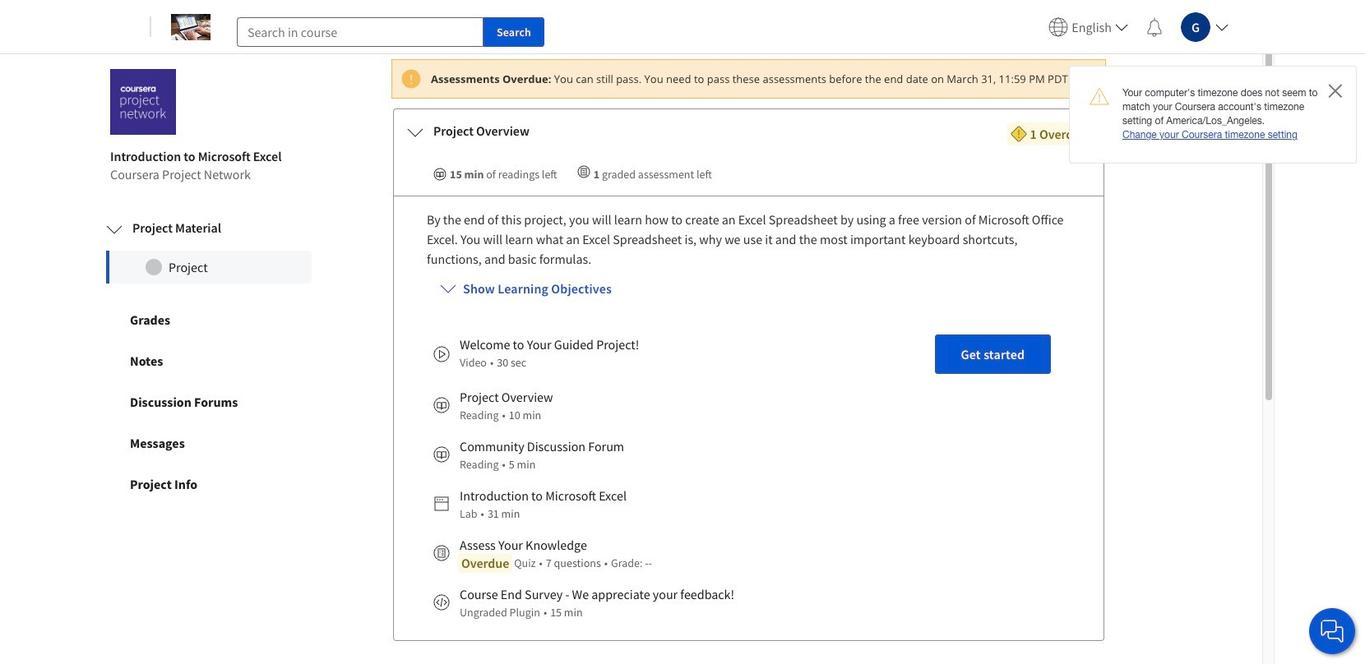 Task type: describe. For each thing, give the bounding box(es) containing it.
coursera project network image
[[110, 69, 176, 135]]

name home page | coursera image
[[171, 14, 211, 40]]

timezone mismatch warning modal dialog
[[1069, 66, 1357, 163]]

help center image
[[1323, 622, 1343, 642]]



Task type: locate. For each thing, give the bounding box(es) containing it.
Search in course text field
[[237, 17, 484, 46]]



Task type: vqa. For each thing, say whether or not it's contained in the screenshot.
name home page | Coursera 'icon'
yes



